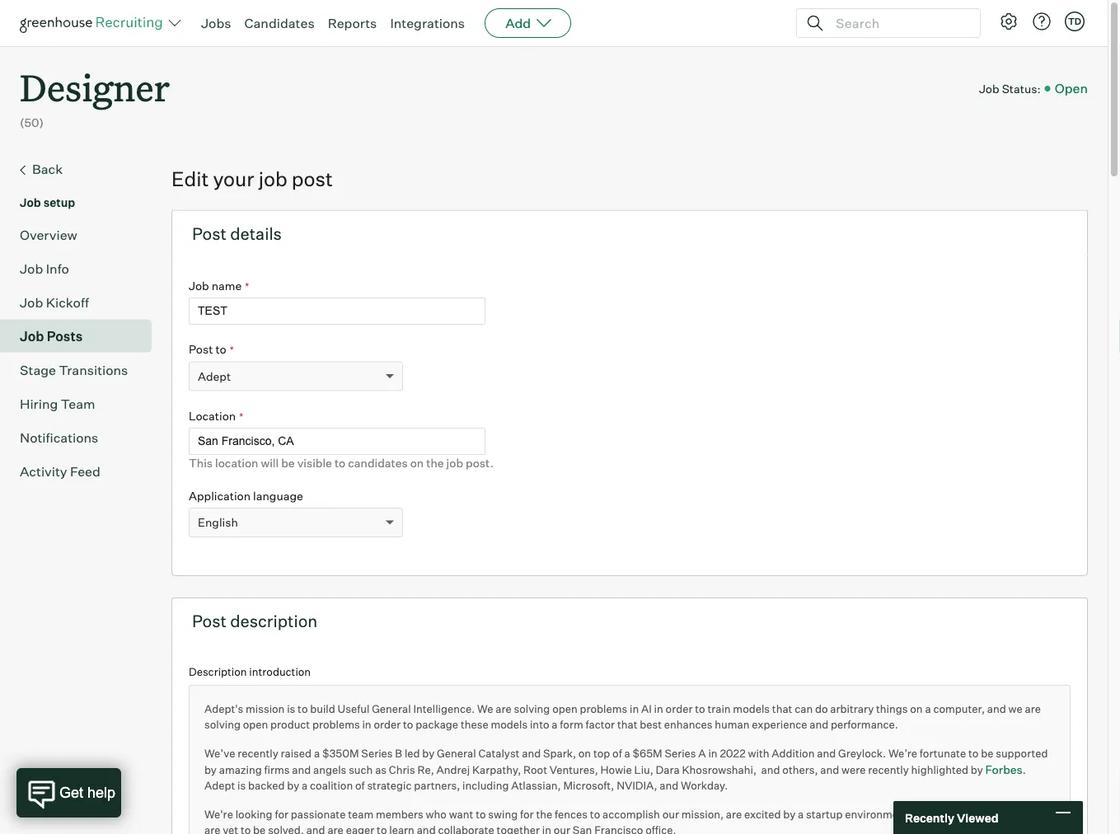Task type: vqa. For each thing, say whether or not it's contained in the screenshot.
second Attach Dropbox Google Drive Paste from the top
no



Task type: describe. For each thing, give the bounding box(es) containing it.
chris
[[389, 763, 415, 776]]

to up san
[[590, 808, 600, 821]]

1 horizontal spatial the
[[536, 808, 553, 821]]

stage transitions link
[[20, 360, 145, 380]]

2022
[[720, 747, 746, 760]]

recently viewed
[[905, 811, 999, 825]]

hiring team
[[20, 395, 95, 412]]

were
[[842, 763, 866, 776]]

post for post details
[[192, 223, 227, 244]]

performance.
[[831, 718, 898, 731]]

amazing
[[219, 763, 262, 776]]

(50)
[[20, 116, 44, 130]]

on inside the we've recently raised a $350m series b led by general catalyst and spark, on top of a $65m series a in 2022 with addition and greylock. we're fortunate to be supported by amazing firms and angels such as chris re, andrej karpathy, root ventures, howie liu, dara khosrowshahi,  and others, and were recently highlighted by
[[579, 747, 591, 760]]

useful
[[338, 702, 370, 715]]

post for post description
[[192, 611, 227, 632]]

a right into on the left of page
[[552, 718, 558, 731]]

introduction
[[249, 665, 311, 679]]

problems inside we're looking for passionate team members who want to swing for the fences to accomplish our mission, are excited by a startup environment where the hardest problems are yet to be solved, and are eager to learn and collaborate together in our san francisco office.
[[1004, 808, 1051, 821]]

a
[[699, 747, 706, 760]]

factor
[[586, 718, 615, 731]]

adept option
[[198, 369, 231, 384]]

0 horizontal spatial on
[[410, 456, 424, 470]]

karpathy,
[[472, 763, 521, 776]]

forbes link
[[986, 762, 1023, 777]]

best
[[640, 718, 662, 731]]

post description
[[192, 611, 318, 632]]

Search text field
[[832, 11, 965, 35]]

howie
[[601, 763, 632, 776]]

is for mission
[[287, 702, 295, 715]]

notifications
[[20, 429, 98, 446]]

post to
[[189, 342, 226, 357]]

greylock.
[[838, 747, 886, 760]]

we
[[477, 702, 493, 715]]

integrations link
[[390, 15, 465, 31]]

setup
[[43, 195, 75, 210]]

fortunate
[[920, 747, 966, 760]]

firms
[[264, 763, 290, 776]]

job for job posts
[[20, 328, 44, 344]]

as
[[375, 763, 387, 776]]

recently
[[905, 811, 955, 825]]

and up root at the bottom left of page
[[522, 747, 541, 760]]

addition
[[772, 747, 815, 760]]

members
[[376, 808, 424, 821]]

location
[[189, 409, 236, 423]]

in inside the we've recently raised a $350m series b led by general catalyst and spark, on top of a $65m series a in 2022 with addition and greylock. we're fortunate to be supported by amazing firms and angels such as chris re, andrej karpathy, root ventures, howie liu, dara khosrowshahi,  and others, and were recently highlighted by
[[708, 747, 718, 760]]

and down the raised
[[292, 763, 311, 776]]

0 horizontal spatial problems
[[312, 718, 360, 731]]

in left ai
[[630, 702, 639, 715]]

reports
[[328, 15, 377, 31]]

activity feed
[[20, 463, 100, 480]]

hardest
[[963, 808, 1001, 821]]

we're looking for passionate team members who want to swing for the fences to accomplish our mission, are excited by a startup environment where the hardest problems are yet to be solved, and are eager to learn and collaborate together in our san francisco office.
[[204, 808, 1051, 834]]

1 horizontal spatial that
[[772, 702, 793, 715]]

visible
[[297, 456, 332, 470]]

and down the do
[[810, 718, 829, 731]]

1 horizontal spatial be
[[281, 456, 295, 470]]

we've recently raised a $350m series b led by general catalyst and spark, on top of a $65m series a in 2022 with addition and greylock. we're fortunate to be supported by amazing firms and angels such as chris re, andrej karpathy, root ventures, howie liu, dara khosrowshahi,  and others, and were recently highlighted by
[[204, 747, 1048, 776]]

by left forbes
[[971, 763, 983, 776]]

can
[[795, 702, 813, 715]]

overview
[[20, 226, 77, 243]]

collaborate
[[438, 824, 494, 834]]

job posts link
[[20, 326, 145, 346]]

2 series from the left
[[665, 747, 696, 760]]

others,
[[783, 763, 818, 776]]

eager
[[346, 824, 375, 834]]

english option
[[198, 515, 238, 530]]

a left computer,
[[925, 702, 931, 715]]

adept inside '. adept is backed by a coalition of strategic partners, including atlassian, microsoft, nvidia, and workday.'
[[204, 779, 235, 792]]

a up "howie"
[[624, 747, 630, 760]]

integrations
[[390, 15, 465, 31]]

0 vertical spatial problems
[[580, 702, 628, 715]]

job for job setup
[[20, 195, 41, 210]]

post for post to
[[189, 342, 213, 357]]

to right yet
[[241, 824, 251, 834]]

we're
[[889, 747, 918, 760]]

product
[[270, 718, 310, 731]]

job for job status:
[[979, 81, 1000, 96]]

dara
[[656, 763, 680, 776]]

jobs
[[201, 15, 231, 31]]

including
[[463, 779, 509, 792]]

0 horizontal spatial our
[[554, 824, 571, 834]]

a inside '. adept is backed by a coalition of strategic partners, including atlassian, microsoft, nvidia, and workday.'
[[302, 779, 308, 792]]

computer,
[[934, 702, 985, 715]]

greenhouse recruiting image
[[20, 13, 168, 33]]

stage transitions
[[20, 362, 128, 378]]

microsoft,
[[563, 779, 614, 792]]

overview link
[[20, 225, 145, 245]]

liu,
[[634, 763, 654, 776]]

designer
[[20, 63, 170, 111]]

1 horizontal spatial order
[[666, 702, 693, 715]]

job info
[[20, 260, 69, 277]]

details
[[230, 223, 282, 244]]

by down we've at the left bottom of page
[[204, 763, 217, 776]]

transitions
[[59, 362, 128, 378]]

where
[[911, 808, 942, 821]]

train
[[708, 702, 731, 715]]

coalition
[[310, 779, 353, 792]]

0 vertical spatial models
[[733, 702, 770, 715]]

0 horizontal spatial recently
[[238, 747, 278, 760]]

0 vertical spatial job
[[259, 166, 287, 191]]

name
[[212, 278, 242, 293]]

backed
[[248, 779, 285, 792]]

and down with
[[761, 763, 780, 776]]

startup
[[806, 808, 843, 821]]

ai
[[641, 702, 652, 715]]

0 vertical spatial our
[[663, 808, 679, 821]]

1 series from the left
[[361, 747, 393, 760]]

post
[[292, 166, 333, 191]]

feed
[[70, 463, 100, 480]]

post.
[[466, 456, 494, 470]]

on inside adept's mission is to build useful general intelligence. we are solving open problems in ai in order to train models that can do arbitrary things on a computer, and we are solving open product problems in order to package these models into a form factor that best enhances human experience and performance.
[[910, 702, 923, 715]]

adept's mission is to build useful general intelligence. we are solving open problems in ai in order to train models that can do arbitrary things on a computer, and we are solving open product problems in order to package these models into a form factor that best enhances human experience and performance.
[[204, 702, 1041, 731]]

designer (50)
[[20, 63, 170, 130]]

info
[[46, 260, 69, 277]]

be inside we're looking for passionate team members who want to swing for the fences to accomplish our mission, are excited by a startup environment where the hardest problems are yet to be solved, and are eager to learn and collaborate together in our san francisco office.
[[253, 824, 266, 834]]

with
[[748, 747, 770, 760]]

is for adept
[[237, 779, 246, 792]]

1 vertical spatial solving
[[204, 718, 241, 731]]

swing
[[488, 808, 518, 821]]

.
[[1023, 763, 1026, 776]]

nvidia,
[[617, 779, 657, 792]]

general inside adept's mission is to build useful general intelligence. we are solving open problems in ai in order to train models that can do arbitrary things on a computer, and we are solving open product problems in order to package these models into a form factor that best enhances human experience and performance.
[[372, 702, 411, 715]]

2 horizontal spatial the
[[944, 808, 961, 821]]

description introduction
[[189, 665, 311, 679]]

to inside the we've recently raised a $350m series b led by general catalyst and spark, on top of a $65m series a in 2022 with addition and greylock. we're fortunate to be supported by amazing firms and angels such as chris re, andrej karpathy, root ventures, howie liu, dara khosrowshahi,  and others, and were recently highlighted by
[[969, 747, 979, 760]]

candidates link
[[244, 15, 315, 31]]

learn
[[389, 824, 415, 834]]

back
[[32, 161, 63, 177]]

0 horizontal spatial that
[[617, 718, 638, 731]]

build
[[310, 702, 335, 715]]



Task type: locate. For each thing, give the bounding box(es) containing it.
our down fences
[[554, 824, 571, 834]]

application
[[189, 489, 251, 503]]

a left coalition
[[302, 779, 308, 792]]

by inside we're looking for passionate team members who want to swing for the fences to accomplish our mission, are excited by a startup environment where the hardest problems are yet to be solved, and are eager to learn and collaborate together in our san francisco office.
[[783, 808, 796, 821]]

root
[[524, 763, 547, 776]]

0 vertical spatial that
[[772, 702, 793, 715]]

of inside the we've recently raised a $350m series b led by general catalyst and spark, on top of a $65m series a in 2022 with addition and greylock. we're fortunate to be supported by amazing firms and angels such as chris re, andrej karpathy, root ventures, howie liu, dara khosrowshahi,  and others, and were recently highlighted by
[[613, 747, 622, 760]]

1 vertical spatial general
[[437, 747, 476, 760]]

job left setup
[[20, 195, 41, 210]]

job for job name
[[189, 278, 209, 293]]

is down amazing
[[237, 779, 246, 792]]

0 horizontal spatial solving
[[204, 718, 241, 731]]

enhances
[[664, 718, 713, 731]]

candidates
[[244, 15, 315, 31]]

0 vertical spatial be
[[281, 456, 295, 470]]

will
[[261, 456, 279, 470]]

post details
[[192, 223, 282, 244]]

1 vertical spatial our
[[554, 824, 571, 834]]

0 horizontal spatial the
[[426, 456, 444, 470]]

be up forbes
[[981, 747, 994, 760]]

1 horizontal spatial of
[[613, 747, 622, 760]]

models down we
[[491, 718, 528, 731]]

2 vertical spatial post
[[192, 611, 227, 632]]

our up office.
[[663, 808, 679, 821]]

of right top
[[613, 747, 622, 760]]

be
[[281, 456, 295, 470], [981, 747, 994, 760], [253, 824, 266, 834]]

0 horizontal spatial series
[[361, 747, 393, 760]]

1 horizontal spatial job
[[447, 456, 463, 470]]

who
[[426, 808, 447, 821]]

0 horizontal spatial open
[[243, 718, 268, 731]]

on right candidates
[[410, 456, 424, 470]]

to right fortunate
[[969, 747, 979, 760]]

1 vertical spatial adept
[[204, 779, 235, 792]]

open up form on the bottom of page
[[552, 702, 578, 715]]

top
[[593, 747, 610, 760]]

0 horizontal spatial of
[[355, 779, 365, 792]]

2 vertical spatial be
[[253, 824, 266, 834]]

is up "product"
[[287, 702, 295, 715]]

the right where
[[944, 808, 961, 821]]

by down firms
[[287, 779, 299, 792]]

by right led
[[422, 747, 435, 760]]

0 vertical spatial post
[[192, 223, 227, 244]]

add
[[505, 15, 531, 31]]

0 horizontal spatial general
[[372, 702, 411, 715]]

and left were
[[820, 763, 839, 776]]

to left learn
[[377, 824, 387, 834]]

in right ai
[[654, 702, 663, 715]]

. adept is backed by a coalition of strategic partners, including atlassian, microsoft, nvidia, and workday.
[[204, 763, 1026, 792]]

atlassian,
[[511, 779, 561, 792]]

1 vertical spatial models
[[491, 718, 528, 731]]

in
[[630, 702, 639, 715], [654, 702, 663, 715], [362, 718, 371, 731], [708, 747, 718, 760], [542, 824, 551, 834]]

jobs link
[[201, 15, 231, 31]]

2 horizontal spatial on
[[910, 702, 923, 715]]

0 vertical spatial adept
[[198, 369, 231, 384]]

your
[[213, 166, 254, 191]]

ventures,
[[550, 763, 598, 776]]

post up description
[[192, 611, 227, 632]]

1 vertical spatial that
[[617, 718, 638, 731]]

job inside job kickoff link
[[20, 294, 43, 311]]

strategic
[[367, 779, 412, 792]]

andrej
[[436, 763, 470, 776]]

job left info
[[20, 260, 43, 277]]

b
[[395, 747, 402, 760]]

job left status: on the top of the page
[[979, 81, 1000, 96]]

that left best
[[617, 718, 638, 731]]

be right will on the left of the page
[[281, 456, 295, 470]]

1 vertical spatial job
[[447, 456, 463, 470]]

mission,
[[682, 808, 724, 821]]

hiring
[[20, 395, 58, 412]]

open down mission
[[243, 718, 268, 731]]

td button
[[1062, 8, 1088, 35]]

0 horizontal spatial job
[[259, 166, 287, 191]]

1 vertical spatial recently
[[868, 763, 909, 776]]

1 vertical spatial post
[[189, 342, 213, 357]]

series up dara on the right of page
[[665, 747, 696, 760]]

job for job info
[[20, 260, 43, 277]]

td
[[1068, 16, 1082, 27]]

we've
[[204, 747, 235, 760]]

be down 'looking'
[[253, 824, 266, 834]]

do
[[815, 702, 828, 715]]

adept down post to
[[198, 369, 231, 384]]

post left details in the left top of the page
[[192, 223, 227, 244]]

problems up factor
[[580, 702, 628, 715]]

hiring team link
[[20, 394, 145, 414]]

series up the "as"
[[361, 747, 393, 760]]

application language
[[189, 489, 303, 503]]

and up others,
[[817, 747, 836, 760]]

experience
[[752, 718, 807, 731]]

models
[[733, 702, 770, 715], [491, 718, 528, 731]]

mission
[[246, 702, 285, 715]]

english
[[198, 515, 238, 530]]

post
[[192, 223, 227, 244], [189, 342, 213, 357], [192, 611, 227, 632]]

to right visible
[[335, 456, 346, 470]]

job left the kickoff at the top of the page
[[20, 294, 43, 311]]

yet
[[223, 824, 238, 834]]

1 vertical spatial is
[[237, 779, 246, 792]]

catalyst
[[478, 747, 520, 760]]

1 vertical spatial order
[[374, 718, 401, 731]]

a
[[925, 702, 931, 715], [552, 718, 558, 731], [314, 747, 320, 760], [624, 747, 630, 760], [302, 779, 308, 792], [798, 808, 804, 821]]

package
[[416, 718, 458, 731]]

0 vertical spatial open
[[552, 702, 578, 715]]

general
[[372, 702, 411, 715], [437, 747, 476, 760]]

0 vertical spatial order
[[666, 702, 693, 715]]

adept down amazing
[[204, 779, 235, 792]]

on
[[410, 456, 424, 470], [910, 702, 923, 715], [579, 747, 591, 760]]

0 vertical spatial of
[[613, 747, 622, 760]]

solving up into on the left of page
[[514, 702, 550, 715]]

is inside '. adept is backed by a coalition of strategic partners, including atlassian, microsoft, nvidia, and workday.'
[[237, 779, 246, 792]]

0 vertical spatial is
[[287, 702, 295, 715]]

1 vertical spatial be
[[981, 747, 994, 760]]

team
[[348, 808, 374, 821]]

series
[[361, 747, 393, 760], [665, 747, 696, 760]]

things
[[876, 702, 908, 715]]

to left build
[[298, 702, 308, 715]]

0 vertical spatial on
[[410, 456, 424, 470]]

want
[[449, 808, 474, 821]]

a inside we're looking for passionate team members who want to swing for the fences to accomplish our mission, are excited by a startup environment where the hardest problems are yet to be solved, and are eager to learn and collaborate together in our san francisco office.
[[798, 808, 804, 821]]

recently up amazing
[[238, 747, 278, 760]]

and left we
[[987, 702, 1006, 715]]

to up led
[[403, 718, 413, 731]]

post up the adept option
[[189, 342, 213, 357]]

a left "startup"
[[798, 808, 804, 821]]

excited
[[745, 808, 781, 821]]

1 vertical spatial of
[[355, 779, 365, 792]]

to right want on the bottom left
[[476, 808, 486, 821]]

forbes
[[986, 762, 1023, 777]]

on right things
[[910, 702, 923, 715]]

is inside adept's mission is to build useful general intelligence. we are solving open problems in ai in order to train models that can do arbitrary things on a computer, and we are solving open product problems in order to package these models into a form factor that best enhances human experience and performance.
[[287, 702, 295, 715]]

on left top
[[579, 747, 591, 760]]

1 horizontal spatial for
[[520, 808, 534, 821]]

kickoff
[[46, 294, 89, 311]]

in right the a
[[708, 747, 718, 760]]

1 horizontal spatial series
[[665, 747, 696, 760]]

recently down we're on the bottom right of the page
[[868, 763, 909, 776]]

0 vertical spatial solving
[[514, 702, 550, 715]]

by inside '. adept is backed by a coalition of strategic partners, including atlassian, microsoft, nvidia, and workday.'
[[287, 779, 299, 792]]

open
[[1055, 80, 1088, 97]]

solving down adept's at the bottom of page
[[204, 718, 241, 731]]

for up together
[[520, 808, 534, 821]]

open
[[552, 702, 578, 715], [243, 718, 268, 731]]

in down useful
[[362, 718, 371, 731]]

0 vertical spatial recently
[[238, 747, 278, 760]]

2 vertical spatial problems
[[1004, 808, 1051, 821]]

models up "human"
[[733, 702, 770, 715]]

together
[[497, 824, 540, 834]]

1 horizontal spatial on
[[579, 747, 591, 760]]

human
[[715, 718, 750, 731]]

job right your
[[259, 166, 287, 191]]

by right excited
[[783, 808, 796, 821]]

for up solved,
[[275, 808, 289, 821]]

job inside job posts link
[[20, 328, 44, 344]]

general right useful
[[372, 702, 411, 715]]

0 horizontal spatial order
[[374, 718, 401, 731]]

of down "such"
[[355, 779, 365, 792]]

and down dara on the right of page
[[660, 779, 679, 792]]

problems down build
[[312, 718, 360, 731]]

to up the adept option
[[216, 342, 226, 357]]

language
[[253, 489, 303, 503]]

description
[[189, 665, 247, 679]]

1 horizontal spatial open
[[552, 702, 578, 715]]

order up enhances at bottom right
[[666, 702, 693, 715]]

1 horizontal spatial recently
[[868, 763, 909, 776]]

of
[[613, 747, 622, 760], [355, 779, 365, 792]]

in right together
[[542, 824, 551, 834]]

fences
[[555, 808, 588, 821]]

job left post.
[[447, 456, 463, 470]]

candidates
[[348, 456, 408, 470]]

be inside the we've recently raised a $350m series b led by general catalyst and spark, on top of a $65m series a in 2022 with addition and greylock. we're fortunate to be supported by amazing firms and angels such as chris re, andrej karpathy, root ventures, howie liu, dara khosrowshahi,  and others, and were recently highlighted by
[[981, 747, 994, 760]]

1 for from the left
[[275, 808, 289, 821]]

highlighted
[[911, 763, 969, 776]]

configure image
[[999, 12, 1019, 31]]

viewed
[[957, 811, 999, 825]]

job left name
[[189, 278, 209, 293]]

job inside job info link
[[20, 260, 43, 277]]

0 horizontal spatial is
[[237, 779, 246, 792]]

into
[[530, 718, 549, 731]]

job for job kickoff
[[20, 294, 43, 311]]

job posts
[[20, 328, 83, 344]]

job left posts
[[20, 328, 44, 344]]

in inside we're looking for passionate team members who want to swing for the fences to accomplish our mission, are excited by a startup environment where the hardest problems are yet to be solved, and are eager to learn and collaborate together in our san francisco office.
[[542, 824, 551, 834]]

that up experience
[[772, 702, 793, 715]]

0 horizontal spatial models
[[491, 718, 528, 731]]

0 horizontal spatial for
[[275, 808, 289, 821]]

solving
[[514, 702, 550, 715], [204, 718, 241, 731]]

the left fences
[[536, 808, 553, 821]]

job status:
[[979, 81, 1041, 96]]

None text field
[[189, 298, 486, 325], [189, 428, 486, 455], [189, 298, 486, 325], [189, 428, 486, 455]]

passionate
[[291, 808, 346, 821]]

$350m
[[322, 747, 359, 760]]

1 horizontal spatial solving
[[514, 702, 550, 715]]

reports link
[[328, 15, 377, 31]]

order up b
[[374, 718, 401, 731]]

1 horizontal spatial our
[[663, 808, 679, 821]]

2 vertical spatial on
[[579, 747, 591, 760]]

and inside '. adept is backed by a coalition of strategic partners, including atlassian, microsoft, nvidia, and workday.'
[[660, 779, 679, 792]]

0 vertical spatial general
[[372, 702, 411, 715]]

edit your job post
[[171, 166, 333, 191]]

edit
[[171, 166, 209, 191]]

1 horizontal spatial is
[[287, 702, 295, 715]]

the left post.
[[426, 456, 444, 470]]

and down who
[[417, 824, 436, 834]]

are
[[496, 702, 512, 715], [1025, 702, 1041, 715], [726, 808, 742, 821], [204, 824, 220, 834], [328, 824, 344, 834]]

1 horizontal spatial general
[[437, 747, 476, 760]]

1 vertical spatial open
[[243, 718, 268, 731]]

and down passionate
[[306, 824, 325, 834]]

2 horizontal spatial problems
[[1004, 808, 1051, 821]]

1 horizontal spatial problems
[[580, 702, 628, 715]]

2 horizontal spatial be
[[981, 747, 994, 760]]

job
[[979, 81, 1000, 96], [20, 195, 41, 210], [20, 260, 43, 277], [189, 278, 209, 293], [20, 294, 43, 311], [20, 328, 44, 344]]

adept
[[198, 369, 231, 384], [204, 779, 235, 792]]

problems down .
[[1004, 808, 1051, 821]]

1 vertical spatial problems
[[312, 718, 360, 731]]

general up andrej
[[437, 747, 476, 760]]

2 for from the left
[[520, 808, 534, 821]]

description
[[230, 611, 318, 632]]

a right the raised
[[314, 747, 320, 760]]

1 vertical spatial on
[[910, 702, 923, 715]]

1 horizontal spatial models
[[733, 702, 770, 715]]

general inside the we've recently raised a $350m series b led by general catalyst and spark, on top of a $65m series a in 2022 with addition and greylock. we're fortunate to be supported by amazing firms and angels such as chris re, andrej karpathy, root ventures, howie liu, dara khosrowshahi,  and others, and were recently highlighted by
[[437, 747, 476, 760]]

of inside '. adept is backed by a coalition of strategic partners, including atlassian, microsoft, nvidia, and workday.'
[[355, 779, 365, 792]]

raised
[[281, 747, 312, 760]]

0 horizontal spatial be
[[253, 824, 266, 834]]

to left train
[[695, 702, 705, 715]]

job
[[259, 166, 287, 191], [447, 456, 463, 470]]



